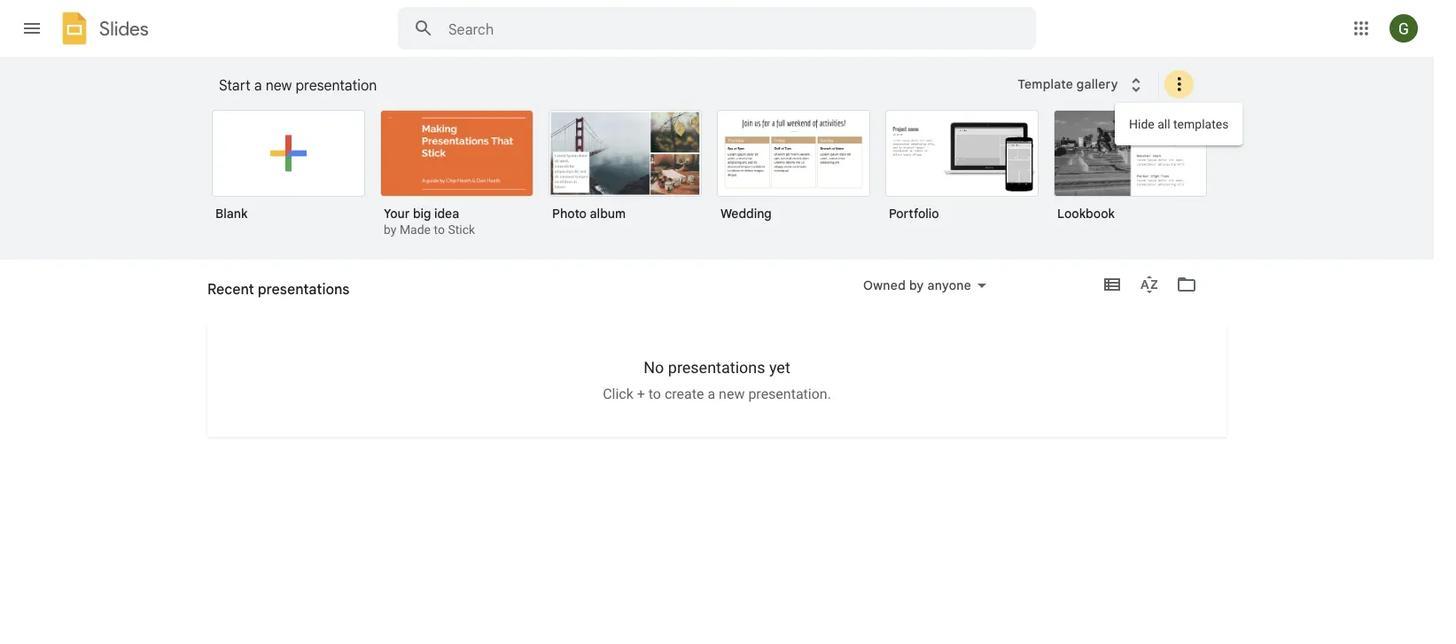 Task type: describe. For each thing, give the bounding box(es) containing it.
lookbook option
[[1054, 110, 1207, 234]]

owned by anyone
[[863, 277, 972, 293]]

no presentations yet region
[[207, 358, 1227, 402]]

new inside no presentations yet click + to create a new presentation.
[[719, 386, 745, 402]]

gallery
[[1077, 76, 1119, 92]]

+
[[637, 386, 645, 402]]

template gallery
[[1018, 76, 1119, 92]]

album
[[590, 206, 626, 221]]

template gallery button
[[1007, 68, 1159, 100]]

big
[[413, 206, 431, 221]]

made
[[400, 223, 431, 237]]

a inside no presentations yet click + to create a new presentation.
[[708, 386, 716, 402]]

a inside heading
[[254, 76, 262, 94]]

photo album
[[552, 206, 626, 221]]

create
[[665, 386, 704, 402]]

idea
[[434, 206, 459, 221]]

slides
[[99, 17, 149, 40]]

Search bar text field
[[449, 20, 992, 38]]

presentation.
[[749, 386, 831, 402]]

by inside popup button
[[910, 277, 924, 293]]

presentations inside no presentations yet click + to create a new presentation.
[[668, 358, 766, 377]]

1 recent presentations from the top
[[207, 280, 350, 298]]

templates
[[1174, 117, 1229, 131]]

to for big
[[434, 223, 445, 237]]

hide all templates
[[1129, 117, 1229, 131]]

recent inside recent presentations heading
[[207, 280, 254, 298]]

wedding option
[[717, 110, 871, 234]]



Task type: vqa. For each thing, say whether or not it's contained in the screenshot.
Slides
yes



Task type: locate. For each thing, give the bounding box(es) containing it.
click
[[603, 386, 634, 402]]

0 vertical spatial to
[[434, 223, 445, 237]]

new inside heading
[[266, 76, 292, 94]]

start a new presentation heading
[[219, 57, 1007, 113]]

new right 'create'
[[719, 386, 745, 402]]

0 vertical spatial by
[[384, 223, 397, 237]]

start
[[219, 76, 251, 94]]

1 horizontal spatial a
[[708, 386, 716, 402]]

anyone
[[928, 277, 972, 293]]

to right the +
[[649, 386, 661, 402]]

1 vertical spatial a
[[708, 386, 716, 402]]

0 horizontal spatial a
[[254, 76, 262, 94]]

no
[[644, 358, 664, 377]]

to down idea
[[434, 223, 445, 237]]

main menu image
[[21, 18, 43, 39]]

presentations
[[258, 280, 350, 298], [251, 287, 332, 303], [668, 358, 766, 377]]

your
[[384, 206, 410, 221]]

wedding
[[721, 206, 772, 221]]

list box containing blank
[[212, 106, 1231, 261]]

1 vertical spatial new
[[719, 386, 745, 402]]

recent presentations heading
[[207, 260, 350, 317]]

1 horizontal spatial by
[[910, 277, 924, 293]]

lookbook
[[1058, 206, 1115, 221]]

to inside your big idea by made to stick
[[434, 223, 445, 237]]

to for presentations
[[649, 386, 661, 402]]

to
[[434, 223, 445, 237], [649, 386, 661, 402]]

a right 'create'
[[708, 386, 716, 402]]

0 horizontal spatial new
[[266, 76, 292, 94]]

a
[[254, 76, 262, 94], [708, 386, 716, 402]]

new
[[266, 76, 292, 94], [719, 386, 745, 402]]

1 vertical spatial by
[[910, 277, 924, 293]]

stick
[[448, 223, 475, 237]]

recent
[[207, 280, 254, 298], [207, 287, 248, 303]]

by
[[384, 223, 397, 237], [910, 277, 924, 293]]

presentation
[[296, 76, 377, 94]]

made to stick link
[[400, 223, 475, 237]]

2 recent presentations from the top
[[207, 287, 332, 303]]

a right start
[[254, 76, 262, 94]]

to inside no presentations yet click + to create a new presentation.
[[649, 386, 661, 402]]

0 horizontal spatial by
[[384, 223, 397, 237]]

all
[[1158, 117, 1171, 131]]

yet
[[769, 358, 791, 377]]

start a new presentation
[[219, 76, 377, 94]]

slides link
[[57, 11, 149, 50]]

by inside your big idea by made to stick
[[384, 223, 397, 237]]

0 vertical spatial new
[[266, 76, 292, 94]]

by right owned
[[910, 277, 924, 293]]

your big idea option
[[380, 110, 534, 239]]

portfolio
[[889, 206, 939, 221]]

recent presentations
[[207, 280, 350, 298], [207, 287, 332, 303]]

template
[[1018, 76, 1074, 92]]

owned
[[863, 277, 906, 293]]

1 vertical spatial to
[[649, 386, 661, 402]]

1 recent from the top
[[207, 280, 254, 298]]

list box
[[212, 106, 1231, 261]]

search image
[[406, 11, 442, 46]]

photo
[[552, 206, 587, 221]]

your big idea by made to stick
[[384, 206, 475, 237]]

1 horizontal spatial to
[[649, 386, 661, 402]]

presentations inside heading
[[258, 280, 350, 298]]

blank
[[215, 206, 248, 221]]

blank option
[[212, 110, 365, 234]]

hide
[[1129, 117, 1155, 131]]

None search field
[[398, 7, 1036, 50]]

owned by anyone button
[[852, 275, 998, 296]]

2 recent from the top
[[207, 287, 248, 303]]

photo album option
[[549, 110, 702, 234]]

0 vertical spatial a
[[254, 76, 262, 94]]

new right start
[[266, 76, 292, 94]]

1 horizontal spatial new
[[719, 386, 745, 402]]

no presentations yet click + to create a new presentation.
[[603, 358, 831, 402]]

by down "your" on the top of page
[[384, 223, 397, 237]]

0 horizontal spatial to
[[434, 223, 445, 237]]

portfolio option
[[886, 110, 1039, 234]]



